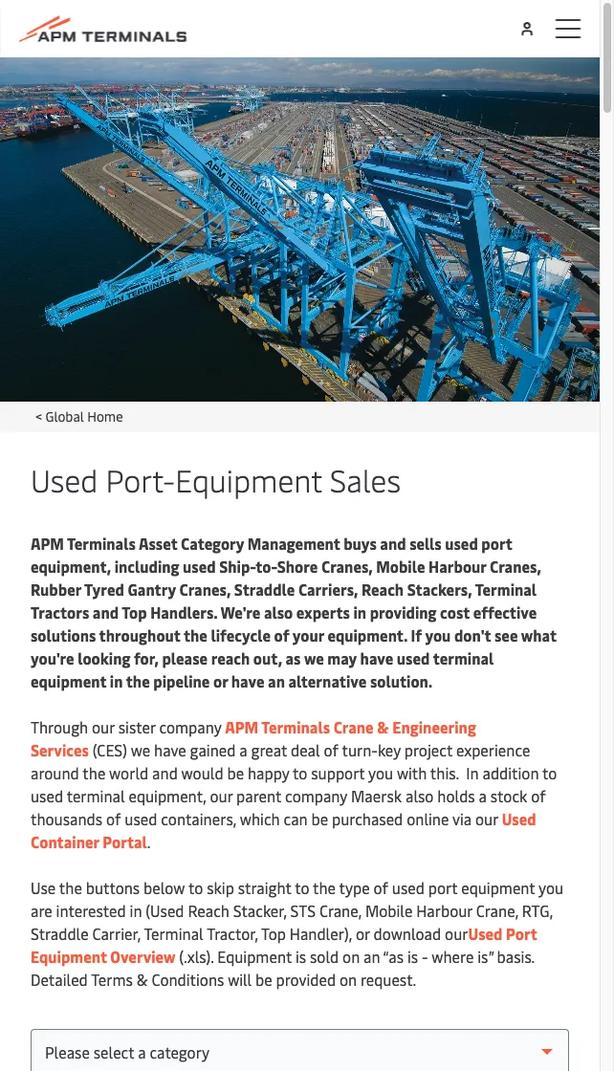 Task type: describe. For each thing, give the bounding box(es) containing it.
handlers.
[[150, 602, 217, 622]]

throughout
[[99, 625, 180, 645]]

equipment for sales
[[175, 459, 322, 500]]

solution.
[[370, 671, 433, 691]]

we're
[[220, 602, 261, 622]]

buttons
[[86, 877, 140, 898]]

2 horizontal spatial cranes,
[[490, 556, 541, 576]]

1 is from the left
[[295, 946, 306, 967]]

use
[[31, 877, 56, 898]]

overview
[[110, 946, 176, 967]]

used right sells
[[445, 533, 478, 553]]

<
[[35, 407, 42, 425]]

turn-
[[342, 739, 378, 760]]

0 horizontal spatial and
[[93, 602, 119, 622]]

looking
[[78, 648, 130, 668]]

in inside use the buttons below to skip straight to the type of used port equipment you are interested in (used reach stacker, sts crane, mobile harbour crane, rtg, straddle carrier, terminal tractor, top handler), or download our
[[130, 900, 142, 921]]

reach
[[211, 648, 250, 668]]

equipment.
[[328, 625, 407, 645]]

used down if
[[397, 648, 430, 668]]

holds
[[437, 785, 475, 806]]

1 vertical spatial on
[[340, 969, 357, 990]]

0 horizontal spatial in
[[110, 671, 123, 691]]

carrier,
[[92, 923, 141, 944]]

carriers,
[[298, 579, 358, 599]]

project
[[404, 739, 452, 760]]

with
[[397, 762, 427, 783]]

used container portal
[[31, 808, 536, 852]]

& inside apm terminals crane & engineering services
[[377, 716, 389, 737]]

company inside the (ces) we have gained a great deal of turn-key project experience around the world and would be happy to support you with this.  in addition to used terminal equipment, our parent company maersk also holds a stock of thousands of used containers, which can be purchased online via our
[[285, 785, 347, 806]]

of up support
[[324, 739, 339, 760]]

cost
[[440, 602, 470, 622]]

buys
[[344, 533, 377, 553]]

stackers,
[[407, 579, 472, 599]]

sister
[[118, 716, 155, 737]]

below
[[144, 877, 185, 898]]

reach inside use the buttons below to skip straight to the type of used port equipment you are interested in (used reach stacker, sts crane, mobile harbour crane, rtg, straddle carrier, terminal tractor, top handler), or download our
[[188, 900, 229, 921]]

portal
[[103, 831, 147, 852]]

equipment, inside the (ces) we have gained a great deal of turn-key project experience around the world and would be happy to support you with this.  in addition to used terminal equipment, our parent company maersk also holds a stock of thousands of used containers, which can be purchased online via our
[[129, 785, 206, 806]]

alternative
[[288, 671, 367, 691]]

0 vertical spatial on
[[343, 946, 360, 967]]

terms
[[91, 969, 133, 990]]

used container portal link
[[31, 808, 536, 852]]

used for used port-equipment sales
[[31, 459, 98, 500]]

top for tractor,
[[261, 923, 286, 944]]

have inside the (ces) we have gained a great deal of turn-key project experience around the world and would be happy to support you with this.  in addition to used terminal equipment, our parent company maersk also holds a stock of thousands of used containers, which can be purchased online via our
[[154, 739, 186, 760]]

which
[[240, 808, 280, 829]]

see
[[495, 625, 518, 645]]

request.
[[361, 969, 416, 990]]

what
[[521, 625, 557, 645]]

2 horizontal spatial be
[[311, 808, 328, 829]]

or inside apm terminals asset category management buys and sells used port equipment, including used ship-to-shore cranes, mobile harbour cranes, rubber tyred gantry cranes, straddle carriers, reach stackers, terminal tractors and top handlers. we're also experts in providing cost effective solutions throughout the lifecycle of your equipment. if you don't see what you're looking for, please reach out, as we may have used terminal equipment in the pipeline or have an alternative solution.
[[213, 671, 228, 691]]

and inside the (ces) we have gained a great deal of turn-key project experience around the world and would be happy to support you with this.  in addition to used terminal equipment, our parent company maersk also holds a stock of thousands of used containers, which can be purchased online via our
[[152, 762, 178, 783]]

as
[[286, 648, 301, 668]]

crane
[[333, 716, 374, 737]]

top for and
[[122, 602, 147, 622]]

gantry
[[128, 579, 176, 599]]

(ces)
[[92, 739, 127, 760]]

0 horizontal spatial cranes,
[[179, 579, 231, 599]]

terminal inside use the buttons below to skip straight to the type of used port equipment you are interested in (used reach stacker, sts crane, mobile harbour crane, rtg, straddle carrier, terminal tractor, top handler), or download our
[[144, 923, 203, 944]]

pipeline
[[153, 671, 210, 691]]

stacker,
[[233, 900, 287, 921]]

container
[[31, 831, 99, 852]]

support
[[311, 762, 365, 783]]

terminal inside apm terminals asset category management buys and sells used port equipment, including used ship-to-shore cranes, mobile harbour cranes, rubber tyred gantry cranes, straddle carriers, reach stackers, terminal tractors and top handlers. we're also experts in providing cost effective solutions throughout the lifecycle of your equipment. if you don't see what you're looking for, please reach out, as we may have used terminal equipment in the pipeline or have an alternative solution.
[[475, 579, 537, 599]]

the down for,
[[126, 671, 150, 691]]

the up please in the bottom of the page
[[184, 625, 207, 645]]

sells
[[410, 533, 442, 553]]

to down deal
[[293, 762, 307, 783]]

parent
[[236, 785, 281, 806]]

where
[[432, 946, 474, 967]]

terminals for crane
[[261, 716, 330, 737]]

mobile inside apm terminals asset category management buys and sells used port equipment, including used ship-to-shore cranes, mobile harbour cranes, rubber tyred gantry cranes, straddle carriers, reach stackers, terminal tractors and top handlers. we're also experts in providing cost effective solutions throughout the lifecycle of your equipment. if you don't see what you're looking for, please reach out, as we may have used terminal equipment in the pipeline or have an alternative solution.
[[376, 556, 425, 576]]

basis.
[[497, 946, 534, 967]]

tractors
[[31, 602, 89, 622]]

sales
[[330, 459, 401, 500]]

through
[[31, 716, 88, 737]]

home
[[87, 407, 123, 425]]

world
[[109, 762, 148, 783]]

lifecycle
[[211, 625, 271, 645]]

port
[[506, 923, 537, 944]]

solutions
[[31, 625, 96, 645]]

2 horizontal spatial have
[[360, 648, 393, 668]]

sold
[[310, 946, 339, 967]]

to left skip
[[188, 877, 203, 898]]

1 horizontal spatial cranes,
[[321, 556, 373, 576]]

or inside use the buttons below to skip straight to the type of used port equipment you are interested in (used reach stacker, sts crane, mobile harbour crane, rtg, straddle carrier, terminal tractor, top handler), or download our
[[356, 923, 370, 944]]

download
[[374, 923, 441, 944]]

services
[[31, 739, 89, 760]]

experience
[[456, 739, 530, 760]]

online
[[407, 808, 449, 829]]

harbour inside apm terminals asset category management buys and sells used port equipment, including used ship-to-shore cranes, mobile harbour cranes, rubber tyred gantry cranes, straddle carriers, reach stackers, terminal tractors and top handlers. we're also experts in providing cost effective solutions throughout the lifecycle of your equipment. if you don't see what you're looking for, please reach out, as we may have used terminal equipment in the pipeline or have an alternative solution.
[[429, 556, 486, 576]]

asset
[[139, 533, 177, 553]]

don't
[[454, 625, 491, 645]]

equipment for overview
[[31, 946, 107, 967]]

handler),
[[290, 923, 352, 944]]

category
[[181, 533, 244, 553]]

experts
[[296, 602, 350, 622]]

& inside (.xls). equipment is sold on an "as is - where is" basis. detailed terms & conditions will be provided on request.
[[137, 969, 148, 990]]

your
[[292, 625, 324, 645]]

type
[[339, 877, 370, 898]]

(ces) we have gained a great deal of turn-key project experience around the world and would be happy to support you with this.  in addition to used terminal equipment, our parent company maersk also holds a stock of thousands of used containers, which can be purchased online via our
[[31, 739, 557, 829]]

including
[[115, 556, 179, 576]]

containers,
[[161, 808, 236, 829]]

of up portal
[[106, 808, 121, 829]]

an inside apm terminals asset category management buys and sells used port equipment, including used ship-to-shore cranes, mobile harbour cranes, rubber tyred gantry cranes, straddle carriers, reach stackers, terminal tractors and top handlers. we're also experts in providing cost effective solutions throughout the lifecycle of your equipment. if you don't see what you're looking for, please reach out, as we may have used terminal equipment in the pipeline or have an alternative solution.
[[268, 671, 285, 691]]

stock
[[490, 785, 527, 806]]

great
[[251, 739, 287, 760]]

2 horizontal spatial and
[[380, 533, 406, 553]]

in
[[466, 762, 479, 783]]



Task type: vqa. For each thing, say whether or not it's contained in the screenshot.
the rightmost A
yes



Task type: locate. For each thing, give the bounding box(es) containing it.
provided
[[276, 969, 336, 990]]

1 horizontal spatial be
[[255, 969, 272, 990]]

effective
[[473, 602, 537, 622]]

0 vertical spatial harbour
[[429, 556, 486, 576]]

be down "gained"
[[227, 762, 244, 783]]

the right use
[[59, 877, 82, 898]]

1 horizontal spatial terminal
[[433, 648, 494, 668]]

be right will
[[255, 969, 272, 990]]

interested
[[56, 900, 126, 921]]

top up "throughout"
[[122, 602, 147, 622]]

straddle inside apm terminals asset category management buys and sells used port equipment, including used ship-to-shore cranes, mobile harbour cranes, rubber tyred gantry cranes, straddle carriers, reach stackers, terminal tractors and top handlers. we're also experts in providing cost effective solutions throughout the lifecycle of your equipment. if you don't see what you're looking for, please reach out, as we may have used terminal equipment in the pipeline or have an alternative solution.
[[234, 579, 295, 599]]

1 horizontal spatial straddle
[[234, 579, 295, 599]]

we
[[304, 648, 324, 668], [131, 739, 150, 760]]

1 horizontal spatial crane,
[[476, 900, 518, 921]]

1 horizontal spatial equipment,
[[129, 785, 206, 806]]

have down equipment.
[[360, 648, 393, 668]]

equipment up "detailed" in the bottom of the page
[[31, 946, 107, 967]]

have down "reach"
[[231, 671, 264, 691]]

an inside (.xls). equipment is sold on an "as is - where is" basis. detailed terms & conditions will be provided on request.
[[364, 946, 380, 967]]

is left '-'
[[407, 946, 418, 967]]

2 is from the left
[[407, 946, 418, 967]]

and left sells
[[380, 533, 406, 553]]

1 horizontal spatial also
[[406, 785, 434, 806]]

have up would
[[154, 739, 186, 760]]

0 vertical spatial you
[[425, 625, 451, 645]]

cranes, up handlers.
[[179, 579, 231, 599]]

would
[[181, 762, 223, 783]]

0 horizontal spatial reach
[[188, 900, 229, 921]]

of up as
[[274, 625, 289, 645]]

1 horizontal spatial a
[[479, 785, 487, 806]]

we down sister
[[131, 739, 150, 760]]

a down in
[[479, 785, 487, 806]]

mobile inside use the buttons below to skip straight to the type of used port equipment you are interested in (used reach stacker, sts crane, mobile harbour crane, rtg, straddle carrier, terminal tractor, top handler), or download our
[[365, 900, 413, 921]]

0 horizontal spatial you
[[368, 762, 393, 783]]

0 horizontal spatial equipment,
[[31, 556, 111, 576]]

1 horizontal spatial top
[[261, 923, 286, 944]]

crane, up the port
[[476, 900, 518, 921]]

equipment, up "containers,"
[[129, 785, 206, 806]]

0 vertical spatial also
[[264, 602, 293, 622]]

you right if
[[425, 625, 451, 645]]

apm terminals crane & engineering services
[[31, 716, 476, 760]]

purchased
[[332, 808, 403, 829]]

our right 'via'
[[475, 808, 498, 829]]

0 vertical spatial we
[[304, 648, 324, 668]]

top inside use the buttons below to skip straight to the type of used port equipment you are interested in (used reach stacker, sts crane, mobile harbour crane, rtg, straddle carrier, terminal tractor, top handler), or download our
[[261, 923, 286, 944]]

used
[[445, 533, 478, 553], [183, 556, 216, 576], [397, 648, 430, 668], [31, 785, 63, 806], [125, 808, 157, 829], [392, 877, 425, 898]]

tractor,
[[207, 923, 258, 944]]

< global home
[[35, 407, 123, 425]]

also inside the (ces) we have gained a great deal of turn-key project experience around the world and would be happy to support you with this.  in addition to used terminal equipment, our parent company maersk also holds a stock of thousands of used containers, which can be purchased online via our
[[406, 785, 434, 806]]

or down "reach"
[[213, 671, 228, 691]]

1 vertical spatial or
[[356, 923, 370, 944]]

the left type
[[313, 877, 336, 898]]

is"
[[478, 946, 493, 967]]

may
[[327, 648, 357, 668]]

our inside use the buttons below to skip straight to the type of used port equipment you are interested in (used reach stacker, sts crane, mobile harbour crane, rtg, straddle carrier, terminal tractor, top handler), or download our
[[445, 923, 468, 944]]

terminal
[[475, 579, 537, 599], [144, 923, 203, 944]]

0 vertical spatial mobile
[[376, 556, 425, 576]]

used up download
[[392, 877, 425, 898]]

1 horizontal spatial you
[[425, 625, 451, 645]]

you up rtg,
[[539, 877, 564, 898]]

port up download
[[428, 877, 458, 898]]

used up the .
[[125, 808, 157, 829]]

terminals for asset
[[67, 533, 136, 553]]

rtg,
[[522, 900, 553, 921]]

also up your
[[264, 602, 293, 622]]

our
[[92, 716, 115, 737], [210, 785, 233, 806], [475, 808, 498, 829], [445, 923, 468, 944]]

2 vertical spatial used
[[468, 923, 503, 944]]

around
[[31, 762, 79, 783]]

you inside apm terminals asset category management buys and sells used port equipment, including used ship-to-shore cranes, mobile harbour cranes, rubber tyred gantry cranes, straddle carriers, reach stackers, terminal tractors and top handlers. we're also experts in providing cost effective solutions throughout the lifecycle of your equipment. if you don't see what you're looking for, please reach out, as we may have used terminal equipment in the pipeline or have an alternative solution.
[[425, 625, 451, 645]]

0 horizontal spatial be
[[227, 762, 244, 783]]

1 horizontal spatial terminals
[[261, 716, 330, 737]]

engineering
[[392, 716, 476, 737]]

0 horizontal spatial &
[[137, 969, 148, 990]]

you inside the (ces) we have gained a great deal of turn-key project experience around the world and would be happy to support you with this.  in addition to used terminal equipment, our parent company maersk also holds a stock of thousands of used containers, which can be purchased online via our
[[368, 762, 393, 783]]

use the buttons below to skip straight to the type of used port equipment you are interested in (used reach stacker, sts crane, mobile harbour crane, rtg, straddle carrier, terminal tractor, top handler), or download our
[[31, 877, 564, 944]]

(used
[[146, 900, 184, 921]]

1 vertical spatial we
[[131, 739, 150, 760]]

terminal up effective
[[475, 579, 537, 599]]

used down category
[[183, 556, 216, 576]]

used inside 'used port equipment overview'
[[468, 923, 503, 944]]

0 horizontal spatial straddle
[[31, 923, 89, 944]]

mobile up download
[[365, 900, 413, 921]]

-
[[422, 946, 428, 967]]

1 vertical spatial harbour
[[416, 900, 472, 921]]

harbour inside use the buttons below to skip straight to the type of used port equipment you are interested in (used reach stacker, sts crane, mobile harbour crane, rtg, straddle carrier, terminal tractor, top handler), or download our
[[416, 900, 472, 921]]

1 vertical spatial company
[[285, 785, 347, 806]]

1 vertical spatial top
[[261, 923, 286, 944]]

of right "stock"
[[531, 785, 546, 806]]

1 vertical spatial equipment
[[31, 946, 107, 967]]

our up 'where' at the bottom of page
[[445, 923, 468, 944]]

used inside use the buttons below to skip straight to the type of used port equipment you are interested in (used reach stacker, sts crane, mobile harbour crane, rtg, straddle carrier, terminal tractor, top handler), or download our
[[392, 877, 425, 898]]

port inside use the buttons below to skip straight to the type of used port equipment you are interested in (used reach stacker, sts crane, mobile harbour crane, rtg, straddle carrier, terminal tractor, top handler), or download our
[[428, 877, 458, 898]]

is up provided at the bottom of page
[[295, 946, 306, 967]]

0 horizontal spatial top
[[122, 602, 147, 622]]

or right handler),
[[356, 923, 370, 944]]

to-
[[256, 556, 277, 576]]

company
[[159, 716, 221, 737], [285, 785, 347, 806]]

0 vertical spatial have
[[360, 648, 393, 668]]

we inside apm terminals asset category management buys and sells used port equipment, including used ship-to-shore cranes, mobile harbour cranes, rubber tyred gantry cranes, straddle carriers, reach stackers, terminal tractors and top handlers. we're also experts in providing cost effective solutions throughout the lifecycle of your equipment. if you don't see what you're looking for, please reach out, as we may have used terminal equipment in the pipeline or have an alternative solution.
[[304, 648, 324, 668]]

straddle down to-
[[234, 579, 295, 599]]

apm inside apm terminals asset category management buys and sells used port equipment, including used ship-to-shore cranes, mobile harbour cranes, rubber tyred gantry cranes, straddle carriers, reach stackers, terminal tractors and top handlers. we're also experts in providing cost effective solutions throughout the lifecycle of your equipment. if you don't see what you're looking for, please reach out, as we may have used terminal equipment in the pipeline or have an alternative solution.
[[31, 533, 64, 553]]

0 vertical spatial a
[[239, 739, 247, 760]]

crane,
[[319, 900, 362, 921], [476, 900, 518, 921]]

of inside apm terminals asset category management buys and sells used port equipment, including used ship-to-shore cranes, mobile harbour cranes, rubber tyred gantry cranes, straddle carriers, reach stackers, terminal tractors and top handlers. we're also experts in providing cost effective solutions throughout the lifecycle of your equipment. if you don't see what you're looking for, please reach out, as we may have used terminal equipment in the pipeline or have an alternative solution.
[[274, 625, 289, 645]]

mobile down sells
[[376, 556, 425, 576]]

harbour up download
[[416, 900, 472, 921]]

are
[[31, 900, 52, 921]]

1 horizontal spatial &
[[377, 716, 389, 737]]

can
[[284, 808, 308, 829]]

1 vertical spatial equipment
[[461, 877, 535, 898]]

0 horizontal spatial terminal
[[144, 923, 203, 944]]

global home link
[[45, 407, 123, 425]]

port-
[[106, 459, 175, 500]]

equipment,
[[31, 556, 111, 576], [129, 785, 206, 806]]

0 horizontal spatial also
[[264, 602, 293, 622]]

out,
[[253, 648, 282, 668]]

1 horizontal spatial and
[[152, 762, 178, 783]]

1 vertical spatial used
[[502, 808, 536, 829]]

terminals up deal
[[261, 716, 330, 737]]

1 vertical spatial &
[[137, 969, 148, 990]]

0 vertical spatial port
[[481, 533, 512, 553]]

2 crane, from the left
[[476, 900, 518, 921]]

used up is"
[[468, 923, 503, 944]]

1 vertical spatial be
[[311, 808, 328, 829]]

crane, down type
[[319, 900, 362, 921]]

0 horizontal spatial equipment
[[31, 671, 106, 691]]

also
[[264, 602, 293, 622], [406, 785, 434, 806]]

0 vertical spatial equipment
[[31, 671, 106, 691]]

sts
[[290, 900, 316, 921]]

we inside the (ces) we have gained a great deal of turn-key project experience around the world and would be happy to support you with this.  in addition to used terminal equipment, our parent company maersk also holds a stock of thousands of used containers, which can be purchased online via our
[[131, 739, 150, 760]]

&
[[377, 716, 389, 737], [137, 969, 148, 990]]

2 vertical spatial have
[[154, 739, 186, 760]]

used ship-to-shore (sts) cranes in north america image
[[0, 57, 600, 402]]

our down would
[[210, 785, 233, 806]]

top down the stacker,
[[261, 923, 286, 944]]

you inside use the buttons below to skip straight to the type of used port equipment you are interested in (used reach stacker, sts crane, mobile harbour crane, rtg, straddle carrier, terminal tractor, top handler), or download our
[[539, 877, 564, 898]]

a left great
[[239, 739, 247, 760]]

be right the can
[[311, 808, 328, 829]]

the down (ces)
[[83, 762, 106, 783]]

apm terminals crane & engineering services link
[[31, 716, 476, 760]]

in left (used in the bottom of the page
[[130, 900, 142, 921]]

equipment up category
[[175, 459, 322, 500]]

through our sister company
[[31, 716, 225, 737]]

0 horizontal spatial apm
[[31, 533, 64, 553]]

cranes, down buys at the right of the page
[[321, 556, 373, 576]]

& down overview
[[137, 969, 148, 990]]

0 vertical spatial reach
[[362, 579, 404, 599]]

management
[[248, 533, 340, 553]]

1 vertical spatial terminal
[[67, 785, 125, 806]]

0 vertical spatial apm
[[31, 533, 64, 553]]

top inside apm terminals asset category management buys and sells used port equipment, including used ship-to-shore cranes, mobile harbour cranes, rubber tyred gantry cranes, straddle carriers, reach stackers, terminal tractors and top handlers. we're also experts in providing cost effective solutions throughout the lifecycle of your equipment. if you don't see what you're looking for, please reach out, as we may have used terminal equipment in the pipeline or have an alternative solution.
[[122, 602, 147, 622]]

conditions
[[152, 969, 224, 990]]

straddle inside use the buttons below to skip straight to the type of used port equipment you are interested in (used reach stacker, sts crane, mobile harbour crane, rtg, straddle carrier, terminal tractor, top handler), or download our
[[31, 923, 89, 944]]

to right the addition
[[542, 762, 557, 783]]

1 vertical spatial you
[[368, 762, 393, 783]]

happy
[[248, 762, 289, 783]]

an
[[268, 671, 285, 691], [364, 946, 380, 967]]

used for used container portal
[[502, 808, 536, 829]]

used port equipment overview link
[[31, 923, 537, 967]]

apm terminals asset category management buys and sells used port equipment, including used ship-to-shore cranes, mobile harbour cranes, rubber tyred gantry cranes, straddle carriers, reach stackers, terminal tractors and top handlers. we're also experts in providing cost effective solutions throughout the lifecycle of your equipment. if you don't see what you're looking for, please reach out, as we may have used terminal equipment in the pipeline or have an alternative solution.
[[31, 533, 557, 691]]

0 horizontal spatial have
[[154, 739, 186, 760]]

cranes, up effective
[[490, 556, 541, 576]]

terminal down (used in the bottom of the page
[[144, 923, 203, 944]]

1 vertical spatial also
[[406, 785, 434, 806]]

0 vertical spatial and
[[380, 533, 406, 553]]

port inside apm terminals asset category management buys and sells used port equipment, including used ship-to-shore cranes, mobile harbour cranes, rubber tyred gantry cranes, straddle carriers, reach stackers, terminal tractors and top handlers. we're also experts in providing cost effective solutions throughout the lifecycle of your equipment. if you don't see what you're looking for, please reach out, as we may have used terminal equipment in the pipeline or have an alternative solution.
[[481, 533, 512, 553]]

straight
[[238, 877, 291, 898]]

apm up 'rubber'
[[31, 533, 64, 553]]

1 horizontal spatial equipment
[[461, 877, 535, 898]]

used for used port equipment overview
[[468, 923, 503, 944]]

apm for asset
[[31, 533, 64, 553]]

0 vertical spatial &
[[377, 716, 389, 737]]

1 vertical spatial terminals
[[261, 716, 330, 737]]

0 horizontal spatial company
[[159, 716, 221, 737]]

and
[[380, 533, 406, 553], [93, 602, 119, 622], [152, 762, 178, 783]]

apm for crane
[[225, 716, 258, 737]]

terminals inside apm terminals crane & engineering services
[[261, 716, 330, 737]]

0 horizontal spatial we
[[131, 739, 150, 760]]

equipment inside 'used port equipment overview'
[[31, 946, 107, 967]]

to up sts
[[295, 877, 309, 898]]

1 vertical spatial port
[[428, 877, 458, 898]]

1 vertical spatial equipment,
[[129, 785, 206, 806]]

equipment inside apm terminals asset category management buys and sells used port equipment, including used ship-to-shore cranes, mobile harbour cranes, rubber tyred gantry cranes, straddle carriers, reach stackers, terminal tractors and top handlers. we're also experts in providing cost effective solutions throughout the lifecycle of your equipment. if you don't see what you're looking for, please reach out, as we may have used terminal equipment in the pipeline or have an alternative solution.
[[31, 671, 106, 691]]

reach inside apm terminals asset category management buys and sells used port equipment, including used ship-to-shore cranes, mobile harbour cranes, rubber tyred gantry cranes, straddle carriers, reach stackers, terminal tractors and top handlers. we're also experts in providing cost effective solutions throughout the lifecycle of your equipment. if you don't see what you're looking for, please reach out, as we may have used terminal equipment in the pipeline or have an alternative solution.
[[362, 579, 404, 599]]

apm up great
[[225, 716, 258, 737]]

equipment, inside apm terminals asset category management buys and sells used port equipment, including used ship-to-shore cranes, mobile harbour cranes, rubber tyred gantry cranes, straddle carriers, reach stackers, terminal tractors and top handlers. we're also experts in providing cost effective solutions throughout the lifecycle of your equipment. if you don't see what you're looking for, please reach out, as we may have used terminal equipment in the pipeline or have an alternative solution.
[[31, 556, 111, 576]]

1 horizontal spatial is
[[407, 946, 418, 967]]

terminal up thousands
[[67, 785, 125, 806]]

in down looking
[[110, 671, 123, 691]]

2 vertical spatial and
[[152, 762, 178, 783]]

rubber
[[31, 579, 81, 599]]

in up equipment.
[[353, 602, 366, 622]]

1 horizontal spatial have
[[231, 671, 264, 691]]

1 horizontal spatial port
[[481, 533, 512, 553]]

detailed
[[31, 969, 88, 990]]

you're
[[31, 648, 74, 668]]

and down tyred
[[93, 602, 119, 622]]

used down global
[[31, 459, 98, 500]]

1 crane, from the left
[[319, 900, 362, 921]]

used down "stock"
[[502, 808, 536, 829]]

of inside use the buttons below to skip straight to the type of used port equipment you are interested in (used reach stacker, sts crane, mobile harbour crane, rtg, straddle carrier, terminal tractor, top handler), or download our
[[374, 877, 388, 898]]

top
[[122, 602, 147, 622], [261, 923, 286, 944]]

0 horizontal spatial terminals
[[67, 533, 136, 553]]

1 horizontal spatial or
[[356, 923, 370, 944]]

maersk
[[351, 785, 402, 806]]

"as
[[383, 946, 404, 967]]

terminal down don't
[[433, 648, 494, 668]]

1 horizontal spatial equipment
[[175, 459, 322, 500]]

2 vertical spatial you
[[539, 877, 564, 898]]

harbour up stackers,
[[429, 556, 486, 576]]

in
[[353, 602, 366, 622], [110, 671, 123, 691], [130, 900, 142, 921]]

terminal inside the (ces) we have gained a great deal of turn-key project experience around the world and would be happy to support you with this.  in addition to used terminal equipment, our parent company maersk also holds a stock of thousands of used containers, which can be purchased online via our
[[67, 785, 125, 806]]

company up "gained"
[[159, 716, 221, 737]]

equipment inside use the buttons below to skip straight to the type of used port equipment you are interested in (used reach stacker, sts crane, mobile harbour crane, rtg, straddle carrier, terminal tractor, top handler), or download our
[[461, 877, 535, 898]]

0 vertical spatial terminal
[[475, 579, 537, 599]]

1 horizontal spatial we
[[304, 648, 324, 668]]

1 horizontal spatial in
[[130, 900, 142, 921]]

on right "sold"
[[343, 946, 360, 967]]

tyred
[[84, 579, 124, 599]]

0 horizontal spatial equipment
[[31, 946, 107, 967]]

an left "as
[[364, 946, 380, 967]]

1 vertical spatial a
[[479, 785, 487, 806]]

global
[[45, 407, 84, 425]]

0 vertical spatial in
[[353, 602, 366, 622]]

also down with
[[406, 785, 434, 806]]

we right as
[[304, 648, 324, 668]]

1 horizontal spatial company
[[285, 785, 347, 806]]

reach up the providing
[[362, 579, 404, 599]]

equipment up rtg,
[[461, 877, 535, 898]]

equipment, up 'rubber'
[[31, 556, 111, 576]]

0 horizontal spatial is
[[295, 946, 306, 967]]

equipment down you're
[[31, 671, 106, 691]]

1 vertical spatial reach
[[188, 900, 229, 921]]

& up the key
[[377, 716, 389, 737]]

1 vertical spatial terminal
[[144, 923, 203, 944]]

will
[[228, 969, 252, 990]]

our up (ces)
[[92, 716, 115, 737]]

1 vertical spatial apm
[[225, 716, 258, 737]]

1 horizontal spatial reach
[[362, 579, 404, 599]]

thousands
[[31, 808, 102, 829]]

1 vertical spatial and
[[93, 602, 119, 622]]

shore
[[277, 556, 318, 576]]

2 horizontal spatial you
[[539, 877, 564, 898]]

used
[[31, 459, 98, 500], [502, 808, 536, 829], [468, 923, 503, 944]]

terminals inside apm terminals asset category management buys and sells used port equipment, including used ship-to-shore cranes, mobile harbour cranes, rubber tyred gantry cranes, straddle carriers, reach stackers, terminal tractors and top handlers. we're also experts in providing cost effective solutions throughout the lifecycle of your equipment. if you don't see what you're looking for, please reach out, as we may have used terminal equipment in the pipeline or have an alternative solution.
[[67, 533, 136, 553]]

providing
[[370, 602, 437, 622]]

(.xls). equipment is sold on an "as is - where is" basis. detailed terms & conditions will be provided on request.
[[31, 946, 534, 990]]

have
[[360, 648, 393, 668], [231, 671, 264, 691], [154, 739, 186, 760]]

and right world
[[152, 762, 178, 783]]

company up the can
[[285, 785, 347, 806]]

on
[[343, 946, 360, 967], [340, 969, 357, 990]]

1 horizontal spatial apm
[[225, 716, 258, 737]]

straddle
[[234, 579, 295, 599], [31, 923, 89, 944]]

1 vertical spatial an
[[364, 946, 380, 967]]

also inside apm terminals asset category management buys and sells used port equipment, including used ship-to-shore cranes, mobile harbour cranes, rubber tyred gantry cranes, straddle carriers, reach stackers, terminal tractors and top handlers. we're also experts in providing cost effective solutions throughout the lifecycle of your equipment. if you don't see what you're looking for, please reach out, as we may have used terminal equipment in the pipeline or have an alternative solution.
[[264, 602, 293, 622]]

to
[[293, 762, 307, 783], [542, 762, 557, 783], [188, 877, 203, 898], [295, 877, 309, 898]]

straddle down the are
[[31, 923, 89, 944]]

terminal inside apm terminals asset category management buys and sells used port equipment, including used ship-to-shore cranes, mobile harbour cranes, rubber tyred gantry cranes, straddle carriers, reach stackers, terminal tractors and top handlers. we're also experts in providing cost effective solutions throughout the lifecycle of your equipment. if you don't see what you're looking for, please reach out, as we may have used terminal equipment in the pipeline or have an alternative solution.
[[433, 648, 494, 668]]

apm
[[31, 533, 64, 553], [225, 716, 258, 737]]

0 horizontal spatial a
[[239, 739, 247, 760]]

0 vertical spatial equipment,
[[31, 556, 111, 576]]

0 horizontal spatial an
[[268, 671, 285, 691]]

port up effective
[[481, 533, 512, 553]]

1 vertical spatial in
[[110, 671, 123, 691]]

2 vertical spatial in
[[130, 900, 142, 921]]

1 vertical spatial have
[[231, 671, 264, 691]]

the inside the (ces) we have gained a great deal of turn-key project experience around the world and would be happy to support you with this.  in addition to used terminal equipment, our parent company maersk also holds a stock of thousands of used containers, which can be purchased online via our
[[83, 762, 106, 783]]

1 vertical spatial mobile
[[365, 900, 413, 921]]

0 vertical spatial equipment
[[175, 459, 322, 500]]

2 horizontal spatial in
[[353, 602, 366, 622]]

via
[[452, 808, 472, 829]]

used down around
[[31, 785, 63, 806]]

is
[[295, 946, 306, 967], [407, 946, 418, 967]]

apm inside apm terminals crane & engineering services
[[225, 716, 258, 737]]

used port equipment overview
[[31, 923, 537, 967]]

you up maersk
[[368, 762, 393, 783]]

0 horizontal spatial terminal
[[67, 785, 125, 806]]

be inside (.xls). equipment is sold on an "as is - where is" basis. detailed terms & conditions will be provided on request.
[[255, 969, 272, 990]]

1 horizontal spatial an
[[364, 946, 380, 967]]

an down out,
[[268, 671, 285, 691]]

of right type
[[374, 877, 388, 898]]

used inside used container portal
[[502, 808, 536, 829]]

used port-equipment sales
[[31, 459, 401, 500]]

harbour
[[429, 556, 486, 576], [416, 900, 472, 921]]

0 vertical spatial company
[[159, 716, 221, 737]]

on left request.
[[340, 969, 357, 990]]

.
[[147, 831, 151, 852]]

reach down skip
[[188, 900, 229, 921]]

terminals up tyred
[[67, 533, 136, 553]]



